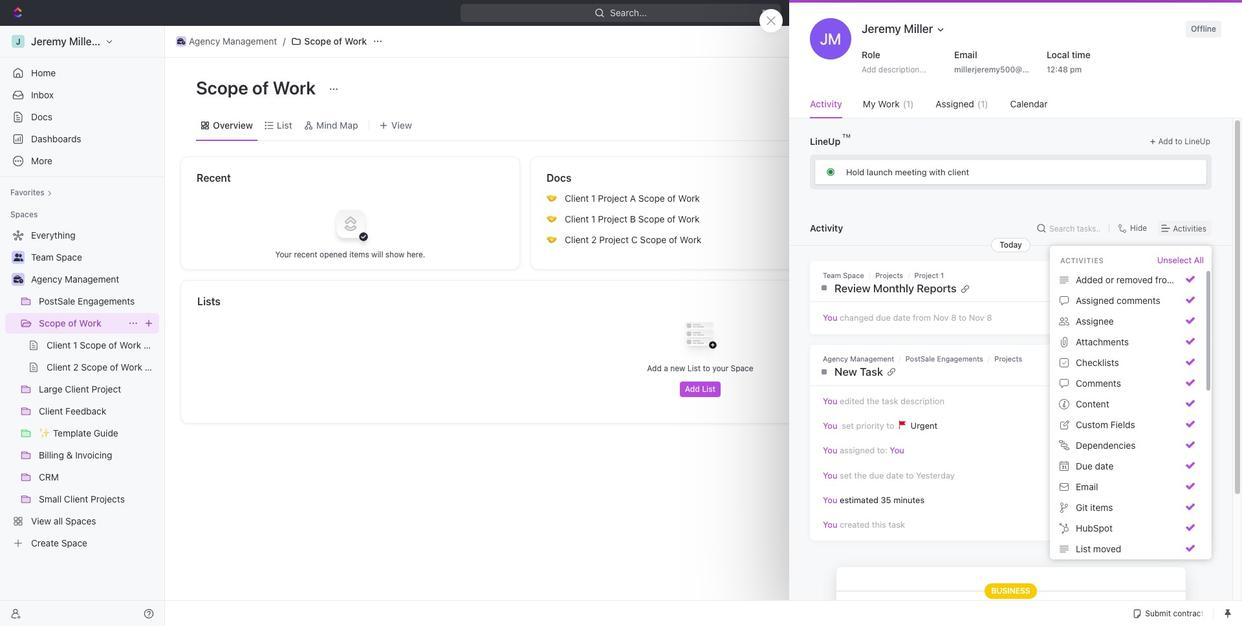 Task type: locate. For each thing, give the bounding box(es) containing it.
0 horizontal spatial space
[[731, 364, 754, 373]]

1 horizontal spatial scope of work link
[[288, 34, 370, 49]]

4 just now from the top
[[1169, 447, 1199, 455]]

add inside button
[[685, 384, 700, 394]]

description
[[901, 396, 945, 406]]

1 vertical spatial activity
[[810, 223, 843, 234]]

team space link
[[823, 271, 864, 280]]

projects up the monthly
[[876, 271, 903, 280]]

1 client from the top
[[565, 193, 589, 204]]

due
[[876, 313, 891, 323], [869, 470, 884, 480]]

8 down 'reports'
[[951, 313, 957, 323]]

project
[[598, 193, 628, 204], [598, 214, 628, 225], [599, 234, 629, 245], [915, 271, 939, 280]]

1 vertical spatial email
[[1076, 481, 1098, 492]]

just up hubspot button
[[1169, 496, 1183, 505]]

activities inside dropdown button
[[1173, 224, 1207, 233]]

0 horizontal spatial activities
[[1060, 256, 1104, 265]]

2 vertical spatial management
[[850, 354, 894, 363]]

millerjeremy500@gmail.com
[[954, 65, 1061, 74]]

0 vertical spatial activities
[[1173, 224, 1207, 233]]

you left changed
[[823, 313, 838, 323]]

just now down comments button
[[1169, 397, 1199, 406]]

0 vertical spatial due
[[876, 313, 891, 323]]

7 just now from the top
[[1169, 521, 1199, 529]]

you down edited at bottom
[[823, 421, 840, 431]]

2 horizontal spatial management
[[850, 354, 894, 363]]

tree containing agency management
[[5, 225, 159, 554]]

2 just from the top
[[1169, 397, 1183, 406]]

just now up hubspot button
[[1169, 496, 1199, 505]]

1 horizontal spatial activities
[[1173, 224, 1207, 233]]

1 horizontal spatial agency management link
[[173, 34, 280, 49]]

0 horizontal spatial from
[[913, 313, 931, 323]]

client left the a at the right
[[565, 193, 589, 204]]

unselect
[[1157, 255, 1192, 265]]

sidebar navigation
[[0, 26, 165, 626]]

assigned for assigned comments
[[1076, 295, 1114, 306]]

2 horizontal spatial agency
[[823, 354, 848, 363]]

2 vertical spatial 🤝
[[547, 235, 557, 245]]

add left a
[[647, 364, 662, 373]]

due up you estimated 35 minutes
[[869, 470, 884, 480]]

monthly
[[873, 282, 914, 295]]

2 vertical spatial 1
[[941, 271, 944, 280]]

email for email millerjeremy500@gmail.com
[[954, 49, 977, 60]]

nov down review monthly reports link
[[969, 313, 985, 323]]

1 now from the top
[[1185, 314, 1199, 322]]

0 horizontal spatial add
[[647, 364, 662, 373]]

review monthly reports link
[[813, 282, 1199, 295]]

1 vertical spatial projects
[[995, 354, 1022, 363]]

list
[[277, 119, 292, 130], [1177, 274, 1192, 285], [688, 364, 701, 373], [702, 384, 716, 394], [1076, 543, 1091, 554]]

/
[[283, 36, 286, 47], [869, 271, 871, 280], [908, 271, 910, 280], [899, 354, 901, 363], [988, 354, 990, 363]]

1
[[591, 193, 596, 204], [591, 214, 596, 225], [941, 271, 944, 280]]

list right new
[[688, 364, 701, 373]]

management inside sidebar navigation
[[65, 274, 119, 285]]

list link
[[274, 116, 292, 134]]

add down role
[[862, 65, 876, 74]]

review
[[835, 282, 871, 295]]

3 just now from the top
[[1169, 422, 1199, 430]]

priority
[[856, 421, 884, 431]]

new
[[670, 364, 685, 373]]

just now for you set the due date to yesterday
[[1169, 471, 1199, 480]]

1 vertical spatial docs
[[547, 172, 572, 184]]

activity up team
[[810, 223, 843, 234]]

postsale
[[906, 354, 935, 363]]

just up due date button
[[1169, 447, 1183, 455]]

due right changed
[[876, 313, 891, 323]]

launch
[[867, 167, 893, 177]]

1 just from the top
[[1169, 314, 1183, 322]]

activities button
[[1158, 221, 1212, 236]]

list moved button
[[1055, 539, 1200, 560]]

new inside new button
[[1016, 7, 1035, 18]]

add down the add a new list to your space
[[685, 384, 700, 394]]

date
[[893, 313, 911, 323], [1095, 461, 1114, 472], [886, 470, 904, 480]]

description...
[[879, 65, 927, 74]]

activity up lineup tm
[[810, 98, 842, 109]]

docs
[[31, 111, 52, 122], [547, 172, 572, 184]]

assignee
[[1076, 316, 1114, 327]]

5 just from the top
[[1169, 471, 1183, 480]]

0 vertical spatial add
[[862, 65, 876, 74]]

mind map link
[[314, 116, 358, 134]]

1 vertical spatial business time image
[[13, 276, 23, 283]]

new
[[1016, 7, 1035, 18], [835, 365, 857, 378]]

1 vertical spatial agency
[[31, 274, 62, 285]]

1 vertical spatial agency management
[[31, 274, 119, 285]]

project left b
[[598, 214, 628, 225]]

activities
[[1173, 224, 1207, 233], [1060, 256, 1104, 265]]

0 vertical spatial task
[[882, 396, 898, 406]]

you for you
[[823, 421, 840, 431]]

you for you assigned to: you
[[823, 445, 838, 456]]

just for you assigned to: you
[[1169, 447, 1183, 455]]

set
[[842, 421, 854, 431], [840, 470, 852, 480]]

1 vertical spatial items
[[1090, 502, 1113, 513]]

projects link up new task link
[[995, 354, 1022, 363]]

activities up added
[[1060, 256, 1104, 265]]

just now down the unselect all
[[1169, 314, 1199, 322]]

1 vertical spatial the
[[854, 470, 867, 480]]

the up estimated
[[854, 470, 867, 480]]

1 horizontal spatial agency management
[[189, 36, 277, 47]]

set left 'priority' at the right of the page
[[842, 421, 854, 431]]

new for new task
[[835, 365, 857, 378]]

just down 'assigned comments' button
[[1169, 314, 1183, 322]]

projects link
[[876, 271, 903, 280], [995, 354, 1022, 363]]

4 just from the top
[[1169, 447, 1183, 455]]

0 vertical spatial agency
[[189, 36, 220, 47]]

business
[[992, 586, 1030, 596]]

client left b
[[565, 214, 589, 225]]

0 vertical spatial new
[[1016, 7, 1035, 18]]

project right 2
[[599, 234, 629, 245]]

1 vertical spatial from
[[913, 313, 931, 323]]

you
[[823, 313, 838, 323], [823, 396, 838, 406], [823, 421, 840, 431], [823, 445, 838, 456], [890, 445, 904, 456], [823, 470, 838, 480], [823, 495, 838, 505], [823, 520, 838, 530]]

add list
[[685, 384, 716, 394]]

2 vertical spatial add
[[685, 384, 700, 394]]

0 vertical spatial assigned
[[936, 98, 974, 109]]

management
[[223, 36, 277, 47], [65, 274, 119, 285], [850, 354, 894, 363]]

a
[[664, 364, 668, 373]]

7 just from the top
[[1169, 521, 1183, 529]]

you edited the task description
[[823, 396, 945, 406]]

now for you set the due date to yesterday
[[1185, 471, 1199, 480]]

add description... button
[[857, 62, 942, 78]]

time
[[1072, 49, 1091, 60]]

1 vertical spatial set
[[840, 470, 852, 480]]

1 horizontal spatial new
[[1016, 7, 1035, 18]]

1 vertical spatial new
[[835, 365, 857, 378]]

1 vertical spatial task
[[889, 520, 905, 530]]

task right this
[[889, 520, 905, 530]]

0:02:51
[[1114, 8, 1143, 17]]

items left "will"
[[349, 249, 369, 259]]

1 vertical spatial agency management link
[[31, 269, 157, 290]]

2 8 from the left
[[987, 313, 992, 323]]

0 horizontal spatial management
[[65, 274, 119, 285]]

you left edited at bottom
[[823, 396, 838, 406]]

new for new
[[1016, 7, 1035, 18]]

tree
[[5, 225, 159, 554]]

1 vertical spatial activities
[[1060, 256, 1104, 265]]

set down the assigned
[[840, 470, 852, 480]]

my work
[[863, 98, 900, 109]]

agency management
[[189, 36, 277, 47], [31, 274, 119, 285]]

0 horizontal spatial email
[[954, 49, 977, 60]]

nov
[[933, 313, 949, 323], [969, 313, 985, 323]]

just for you edited the task description
[[1169, 397, 1183, 406]]

0 vertical spatial 1
[[591, 193, 596, 204]]

8 down review monthly reports link
[[987, 313, 992, 323]]

just now for you edited the task description
[[1169, 397, 1199, 406]]

items right git
[[1090, 502, 1113, 513]]

email down "due"
[[1076, 481, 1098, 492]]

0 horizontal spatial agency
[[31, 274, 62, 285]]

2 just now from the top
[[1169, 397, 1199, 406]]

your recent opened items will show here.
[[275, 249, 425, 259]]

nov down 'reports'
[[933, 313, 949, 323]]

client left 2
[[565, 234, 589, 245]]

add a new list to your space
[[647, 364, 754, 373]]

created
[[840, 520, 870, 530]]

or
[[1106, 274, 1114, 285]]

projects up new task link
[[995, 354, 1022, 363]]

0 vertical spatial email
[[954, 49, 977, 60]]

🤝 for client 2 project c scope of work
[[547, 235, 557, 245]]

1 vertical spatial add
[[647, 364, 662, 373]]

items
[[349, 249, 369, 259], [1090, 502, 1113, 513]]

2 🤝 from the top
[[547, 214, 557, 224]]

0 vertical spatial space
[[843, 271, 864, 280]]

1 vertical spatial management
[[65, 274, 119, 285]]

project for b
[[598, 214, 628, 225]]

1 horizontal spatial email
[[1076, 481, 1098, 492]]

just down git items "button"
[[1169, 521, 1183, 529]]

0 vertical spatial 🤝
[[547, 193, 557, 203]]

1 🤝 from the top
[[547, 193, 557, 203]]

tm
[[843, 133, 851, 139]]

the for task
[[867, 396, 880, 406]]

2 vertical spatial scope of work
[[39, 318, 101, 329]]

just now
[[1169, 314, 1199, 322], [1169, 397, 1199, 406], [1169, 422, 1199, 430], [1169, 447, 1199, 455], [1169, 471, 1199, 480], [1169, 496, 1199, 505], [1169, 521, 1199, 529]]

email
[[954, 49, 977, 60], [1076, 481, 1098, 492]]

2 horizontal spatial add
[[862, 65, 876, 74]]

🤝 for client 1 project a scope of work
[[547, 193, 557, 203]]

3 client from the top
[[565, 234, 589, 245]]

no recent items image
[[324, 198, 376, 249]]

to right 'priority' at the right of the page
[[887, 421, 895, 431]]

add list button
[[680, 382, 721, 397]]

just down dependencies button
[[1169, 471, 1183, 480]]

you left the assigned
[[823, 445, 838, 456]]

0 horizontal spatial business time image
[[13, 276, 23, 283]]

2 vertical spatial agency management link
[[823, 354, 894, 363]]

search...
[[610, 7, 647, 18]]

assigned comments
[[1076, 295, 1161, 306]]

0 horizontal spatial agency management
[[31, 274, 119, 285]]

1 horizontal spatial management
[[223, 36, 277, 47]]

tree inside sidebar navigation
[[5, 225, 159, 554]]

0 horizontal spatial nov
[[933, 313, 949, 323]]

email inside button
[[1076, 481, 1098, 492]]

0 horizontal spatial items
[[349, 249, 369, 259]]

1 horizontal spatial space
[[843, 271, 864, 280]]

email down upgrade link
[[954, 49, 977, 60]]

a
[[630, 193, 636, 204]]

0 vertical spatial agency management
[[189, 36, 277, 47]]

from down 'reports'
[[913, 313, 931, 323]]

to left your
[[703, 364, 710, 373]]

1 vertical spatial scope of work link
[[39, 313, 123, 334]]

1 horizontal spatial from
[[1156, 274, 1175, 285]]

0 vertical spatial docs
[[31, 111, 52, 122]]

date right "due"
[[1095, 461, 1114, 472]]

0 horizontal spatial projects link
[[876, 271, 903, 280]]

docs link
[[5, 107, 159, 127]]

5 now from the top
[[1185, 471, 1199, 480]]

client for client 2 project c scope of work
[[565, 234, 589, 245]]

from down unselect
[[1156, 274, 1175, 285]]

0 vertical spatial client
[[565, 193, 589, 204]]

date down review monthly reports
[[893, 313, 911, 323]]

0 horizontal spatial new
[[835, 365, 857, 378]]

add inside role add description...
[[862, 65, 876, 74]]

new inside new task link
[[835, 365, 857, 378]]

0 vertical spatial the
[[867, 396, 880, 406]]

1 horizontal spatial 8
[[987, 313, 992, 323]]

now for you changed due date from nov 8 to nov 8
[[1185, 314, 1199, 322]]

1 vertical spatial 1
[[591, 214, 596, 225]]

just up dependencies button
[[1169, 422, 1183, 430]]

activities up the unselect all
[[1173, 224, 1207, 233]]

work
[[345, 36, 367, 47], [273, 77, 316, 98], [878, 98, 900, 109], [678, 193, 700, 204], [678, 214, 700, 225], [680, 234, 702, 245], [79, 318, 101, 329]]

project left the a at the right
[[598, 193, 628, 204]]

2 vertical spatial client
[[565, 234, 589, 245]]

1 8 from the left
[[951, 313, 957, 323]]

overview
[[213, 119, 253, 130]]

minutes
[[894, 495, 925, 505]]

6 just now from the top
[[1169, 496, 1199, 505]]

just now down dependencies button
[[1169, 471, 1199, 480]]

hold
[[846, 167, 865, 177]]

added
[[1076, 274, 1103, 285]]

assigned comments button
[[1055, 291, 1200, 311]]

just down comments button
[[1169, 397, 1183, 406]]

checklists
[[1076, 357, 1119, 368]]

you down the you assigned to: you
[[823, 470, 838, 480]]

of
[[334, 36, 342, 47], [252, 77, 269, 98], [667, 193, 676, 204], [667, 214, 676, 225], [669, 234, 677, 245], [68, 318, 77, 329]]

1 for client 1 project b scope of work
[[591, 214, 596, 225]]

you changed due date from nov 8 to nov 8
[[823, 313, 992, 323]]

edited
[[840, 396, 865, 406]]

space up "review"
[[843, 271, 864, 280]]

6 just from the top
[[1169, 496, 1183, 505]]

0 horizontal spatial assigned
[[936, 98, 974, 109]]

the right edited at bottom
[[867, 396, 880, 406]]

1 up 'reports'
[[941, 271, 944, 280]]

0 vertical spatial from
[[1156, 274, 1175, 285]]

0 vertical spatial business time image
[[177, 38, 185, 45]]

email inside email millerjeremy500@gmail.com
[[954, 49, 977, 60]]

1 up 2
[[591, 214, 596, 225]]

now for you created this task
[[1185, 521, 1199, 529]]

🤝 for client 1 project b scope of work
[[547, 214, 557, 224]]

0 horizontal spatial 8
[[951, 313, 957, 323]]

1 left the a at the right
[[591, 193, 596, 204]]

2 nov from the left
[[969, 313, 985, 323]]

just now up due date button
[[1169, 447, 1199, 455]]

projects link up the monthly
[[876, 271, 903, 280]]

mind
[[316, 119, 337, 130]]

here
[[1051, 219, 1068, 229]]

1 vertical spatial 🤝
[[547, 214, 557, 224]]

2 client from the top
[[565, 214, 589, 225]]

new up email millerjeremy500@gmail.com
[[1016, 7, 1035, 18]]

1 vertical spatial client
[[565, 214, 589, 225]]

35
[[881, 495, 891, 505]]

custom
[[1076, 419, 1108, 430]]

just now up dependencies button
[[1169, 422, 1199, 430]]

1 horizontal spatial add
[[685, 384, 700, 394]]

1 vertical spatial assigned
[[1076, 295, 1114, 306]]

assigned up assignee
[[1076, 295, 1114, 306]]

list down hubspot
[[1076, 543, 1091, 554]]

5 just now from the top
[[1169, 471, 1199, 480]]

here.
[[407, 249, 425, 259]]

1 nov from the left
[[933, 313, 949, 323]]

just for you set the due date to yesterday
[[1169, 471, 1183, 480]]

your
[[275, 249, 292, 259]]

8
[[951, 313, 957, 323], [987, 313, 992, 323]]

1 horizontal spatial business time image
[[177, 38, 185, 45]]

1 horizontal spatial projects
[[995, 354, 1022, 363]]

task up 'priority' at the right of the page
[[882, 396, 898, 406]]

space right your
[[731, 364, 754, 373]]

you for you changed due date from nov 8 to nov 8
[[823, 313, 838, 323]]

of inside tree
[[68, 318, 77, 329]]

1 horizontal spatial items
[[1090, 502, 1113, 513]]

custom fields button
[[1055, 415, 1200, 435]]

1 horizontal spatial nov
[[969, 313, 985, 323]]

email button
[[1055, 477, 1200, 498]]

0 horizontal spatial projects
[[876, 271, 903, 280]]

1 horizontal spatial assigned
[[1076, 295, 1114, 306]]

new left task
[[835, 365, 857, 378]]

agency management inside tree
[[31, 274, 119, 285]]

assigned inside button
[[1076, 295, 1114, 306]]

7 now from the top
[[1185, 521, 1199, 529]]

you left estimated
[[823, 495, 838, 505]]

2 now from the top
[[1185, 397, 1199, 406]]

files
[[1032, 219, 1049, 229]]

business time image
[[177, 38, 185, 45], [13, 276, 23, 283]]

you left created
[[823, 520, 838, 530]]

0 vertical spatial activity
[[810, 98, 842, 109]]

attachments button
[[1055, 332, 1200, 353]]

client
[[565, 193, 589, 204], [565, 214, 589, 225], [565, 234, 589, 245]]

6 now from the top
[[1185, 496, 1199, 505]]

3 🤝 from the top
[[547, 235, 557, 245]]

add
[[862, 65, 876, 74], [647, 364, 662, 373], [685, 384, 700, 394]]

assigned down millerjeremy500@gmail.com
[[936, 98, 974, 109]]

1 just now from the top
[[1169, 314, 1199, 322]]

attachments
[[1076, 336, 1129, 347]]

4 now from the top
[[1185, 447, 1199, 455]]

0 horizontal spatial docs
[[31, 111, 52, 122]]

just now down git items "button"
[[1169, 521, 1199, 529]]

1 horizontal spatial docs
[[547, 172, 572, 184]]

items inside "button"
[[1090, 502, 1113, 513]]

1 vertical spatial projects link
[[995, 354, 1022, 363]]

attach
[[1081, 219, 1106, 229]]



Task type: describe. For each thing, give the bounding box(es) containing it.
to up the engagements
[[959, 313, 967, 323]]

1 activity from the top
[[810, 98, 842, 109]]

removed
[[1117, 274, 1153, 285]]

checklists button
[[1055, 353, 1200, 373]]

your
[[712, 364, 729, 373]]

to:
[[877, 445, 888, 456]]

set priority to
[[842, 421, 897, 431]]

jm
[[820, 30, 841, 48]]

2 horizontal spatial agency management link
[[823, 354, 894, 363]]

now for you estimated 35 minutes
[[1185, 496, 1199, 505]]

date up 35
[[886, 470, 904, 480]]

agency inside tree
[[31, 274, 62, 285]]

fields
[[1111, 419, 1135, 430]]

resources button
[[897, 170, 1187, 186]]

0 vertical spatial management
[[223, 36, 277, 47]]

lists
[[197, 296, 221, 307]]

hold launch meeting with client link
[[815, 160, 1207, 184]]

0 vertical spatial set
[[842, 421, 854, 431]]

0 vertical spatial agency management link
[[173, 34, 280, 49]]

project for c
[[599, 234, 629, 245]]

no lists icon. image
[[675, 312, 726, 364]]

just now for you estimated 35 minutes
[[1169, 496, 1199, 505]]

you assigned to: you
[[823, 445, 904, 456]]

offline
[[1191, 24, 1216, 34]]

favorites button
[[5, 185, 57, 201]]

3 now from the top
[[1185, 422, 1199, 430]]

local time 12:48 pm
[[1047, 49, 1091, 74]]

upgrade
[[950, 7, 987, 18]]

team space / projects / project 1
[[823, 271, 944, 280]]

docs inside sidebar navigation
[[31, 111, 52, 122]]

meeting
[[895, 167, 927, 177]]

show
[[385, 249, 405, 259]]

dependencies
[[1076, 440, 1136, 451]]

map
[[340, 119, 358, 130]]

mind map
[[316, 119, 358, 130]]

just now for you changed due date from nov 8 to nov 8
[[1169, 314, 1199, 322]]

the for due
[[854, 470, 867, 480]]

this
[[872, 520, 886, 530]]

just for you estimated 35 minutes
[[1169, 496, 1183, 505]]

spaces
[[10, 210, 38, 219]]

custom fields
[[1076, 419, 1135, 430]]

my
[[863, 98, 876, 109]]

you right to:
[[890, 445, 904, 456]]

to up minutes on the bottom of the page
[[906, 470, 914, 480]]

hubspot
[[1076, 523, 1113, 534]]

changed
[[840, 313, 874, 323]]

1 vertical spatial scope of work
[[196, 77, 320, 98]]

email for email
[[1076, 481, 1098, 492]]

moved
[[1093, 543, 1121, 554]]

list left 'mind'
[[277, 119, 292, 130]]

1 vertical spatial space
[[731, 364, 754, 373]]

automations button
[[1146, 32, 1213, 51]]

added or removed from list
[[1076, 274, 1192, 285]]

client 1 project b scope of work
[[565, 214, 700, 225]]

upgrade link
[[931, 4, 993, 22]]

2 activity from the top
[[810, 223, 843, 234]]

scope of work inside tree
[[39, 318, 101, 329]]

0 vertical spatial projects link
[[876, 271, 903, 280]]

new button
[[998, 3, 1043, 23]]

just for you changed due date from nov 8 to nov 8
[[1169, 314, 1183, 322]]

assignee button
[[1055, 311, 1200, 332]]

list moved
[[1076, 543, 1121, 554]]

you for you created this task
[[823, 520, 838, 530]]

date inside button
[[1095, 461, 1114, 472]]

just now for you created this task
[[1169, 521, 1199, 529]]

you estimated 35 minutes
[[823, 495, 925, 505]]

2
[[591, 234, 597, 245]]

3 just from the top
[[1169, 422, 1183, 430]]

dashboards
[[31, 133, 81, 144]]

list down the add a new list to your space
[[702, 384, 716, 394]]

0 vertical spatial projects
[[876, 271, 903, 280]]

favorites
[[10, 188, 44, 197]]

project 1 link
[[915, 271, 944, 280]]

work inside tree
[[79, 318, 101, 329]]

content button
[[1055, 394, 1200, 415]]

drop
[[1011, 219, 1030, 229]]

resources
[[897, 172, 949, 184]]

assigned for assigned
[[936, 98, 974, 109]]

list down the unselect all
[[1177, 274, 1192, 285]]

now for you assigned to: you
[[1185, 447, 1199, 455]]

calendar
[[1010, 98, 1048, 109]]

engagements
[[937, 354, 983, 363]]

0 vertical spatial items
[[349, 249, 369, 259]]

0 vertical spatial scope of work
[[304, 36, 367, 47]]

0 vertical spatial scope of work link
[[288, 34, 370, 49]]

1 horizontal spatial projects link
[[995, 354, 1022, 363]]

Search tasks.. text field
[[1050, 219, 1104, 238]]

automations
[[1152, 36, 1206, 47]]

task
[[860, 365, 883, 378]]

scope inside tree
[[39, 318, 66, 329]]

email millerjeremy500@gmail.com
[[954, 49, 1061, 74]]

yesterday
[[916, 470, 955, 480]]

0 horizontal spatial agency management link
[[31, 269, 157, 290]]

add for add list
[[685, 384, 700, 394]]

you for you estimated 35 minutes
[[823, 495, 838, 505]]

git
[[1076, 502, 1088, 513]]

home
[[31, 67, 56, 78]]

2 vertical spatial agency
[[823, 354, 848, 363]]

role
[[862, 49, 881, 60]]

project for a
[[598, 193, 628, 204]]

list inside button
[[1076, 543, 1091, 554]]

dashboards link
[[5, 129, 159, 149]]

to right here
[[1071, 219, 1078, 229]]

just for you created this task
[[1169, 521, 1183, 529]]

business time image inside agency management link
[[177, 38, 185, 45]]

review monthly reports
[[835, 282, 957, 295]]

now for you edited the task description
[[1185, 397, 1199, 406]]

hold launch meeting with client
[[846, 167, 969, 177]]

opened
[[320, 249, 347, 259]]

add for add a new list to your space
[[647, 364, 662, 373]]

you for you edited the task description
[[823, 396, 838, 406]]

c
[[631, 234, 638, 245]]

pm
[[1070, 65, 1082, 74]]

inbox
[[31, 89, 54, 100]]

1 horizontal spatial agency
[[189, 36, 220, 47]]

git items
[[1076, 502, 1113, 513]]

overview link
[[210, 116, 253, 134]]

added or removed from list button
[[1055, 270, 1200, 291]]

1 for client 1 project a scope of work
[[591, 193, 596, 204]]

home link
[[5, 63, 159, 83]]

client for client 1 project b scope of work
[[565, 214, 589, 225]]

just now for you assigned to: you
[[1169, 447, 1199, 455]]

comments
[[1117, 295, 1161, 306]]

assigned
[[840, 445, 875, 456]]

comments
[[1076, 378, 1121, 389]]

urgent
[[908, 421, 938, 431]]

from inside button
[[1156, 274, 1175, 285]]

task for the
[[882, 396, 898, 406]]

⌘k
[[762, 7, 776, 18]]

dependencies button
[[1055, 435, 1200, 456]]

1 vertical spatial due
[[869, 470, 884, 480]]

0:02:51 button
[[1101, 5, 1165, 21]]

b
[[630, 214, 636, 225]]

unselect all
[[1157, 255, 1204, 265]]

12:48
[[1047, 65, 1068, 74]]

reports
[[917, 282, 957, 295]]

0 horizontal spatial scope of work link
[[39, 313, 123, 334]]

you set the due date to yesterday
[[823, 470, 955, 480]]

client 2 project c scope of work
[[565, 234, 702, 245]]

you for you set the due date to yesterday
[[823, 470, 838, 480]]

content
[[1076, 399, 1109, 410]]

recent
[[197, 172, 231, 184]]

business time image inside tree
[[13, 276, 23, 283]]

lineup
[[810, 136, 841, 147]]

inbox link
[[5, 85, 159, 105]]

will
[[371, 249, 383, 259]]

task for this
[[889, 520, 905, 530]]

project up 'reports'
[[915, 271, 939, 280]]

with
[[929, 167, 946, 177]]

hide
[[1130, 223, 1147, 233]]

client for client 1 project a scope of work
[[565, 193, 589, 204]]



Task type: vqa. For each thing, say whether or not it's contained in the screenshot.
'&' in the Security & Permissions link
no



